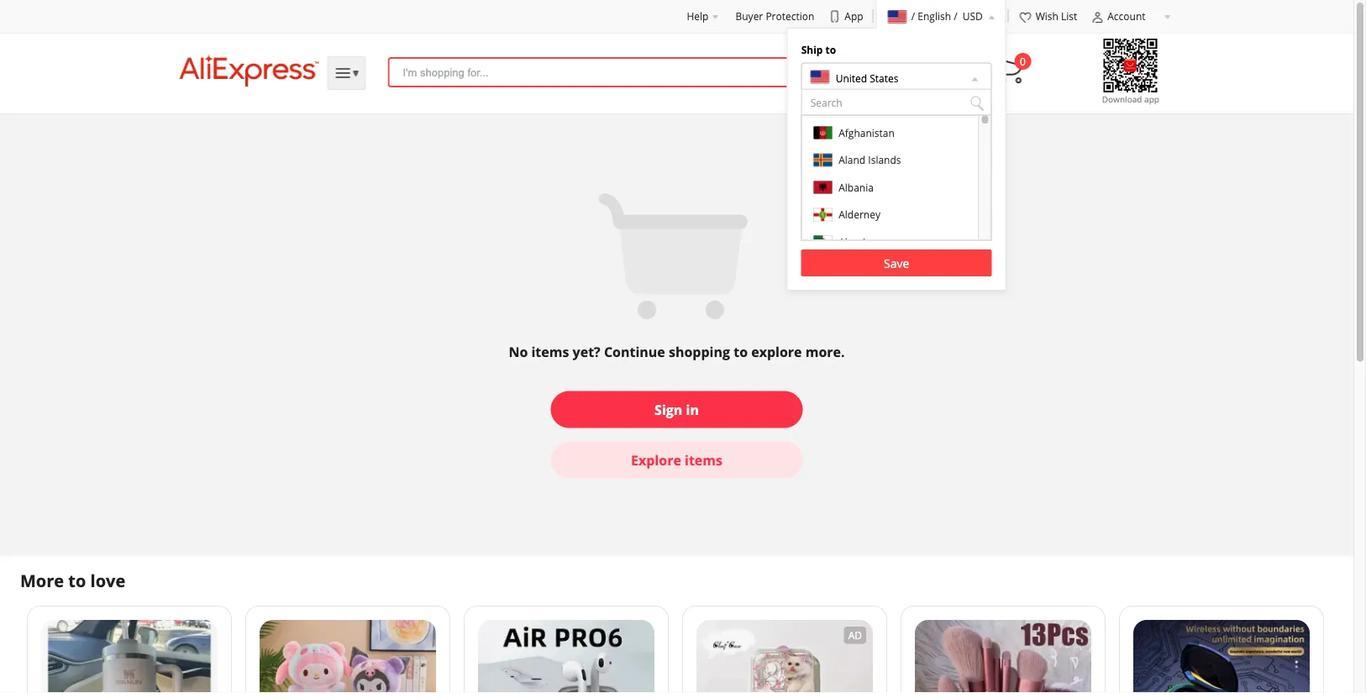 Task type: vqa. For each thing, say whether or not it's contained in the screenshot.
rightmost items
yes



Task type: locate. For each thing, give the bounding box(es) containing it.
2 horizontal spatial to
[[826, 42, 836, 56]]

ad
[[848, 628, 862, 642]]

/
[[911, 9, 915, 23], [954, 9, 957, 23]]

/ right english
[[954, 9, 957, 23]]

0 horizontal spatial to
[[68, 569, 86, 592]]

size image
[[1019, 11, 1032, 24], [1091, 11, 1104, 24]]

sign in button
[[551, 391, 803, 428]]

size image inside wish list link
[[1019, 11, 1032, 24]]

1 vertical spatial usd
[[808, 215, 828, 229]]

size image left wish
[[1019, 11, 1032, 24]]

alderney
[[838, 207, 880, 221]]

no
[[509, 343, 528, 361]]

1 horizontal spatial usd
[[963, 9, 983, 23]]

to left explore
[[734, 343, 748, 361]]

0 vertical spatial items
[[531, 343, 569, 361]]

0 horizontal spatial /
[[911, 9, 915, 23]]

account
[[1108, 9, 1146, 23]]

algeria
[[838, 234, 871, 248]]

/ left english
[[911, 9, 915, 23]]

(
[[831, 215, 834, 229]]

continue
[[604, 343, 665, 361]]

english
[[918, 9, 951, 23]]

alabama
[[811, 106, 852, 119]]

/ english / usd
[[911, 9, 983, 23]]

united states
[[836, 71, 899, 85]]

2 vertical spatial to
[[68, 569, 86, 592]]

1 vertical spatial items
[[685, 451, 723, 469]]

yet?
[[573, 343, 601, 361]]

aland
[[838, 153, 865, 166]]

protection
[[766, 9, 814, 23]]

us
[[836, 215, 849, 229]]

united states link
[[801, 63, 992, 91]]

1 / from the left
[[911, 9, 915, 23]]

1 horizontal spatial /
[[954, 9, 957, 23]]

size image right "list"
[[1091, 11, 1104, 24]]

usd
[[963, 9, 983, 23], [808, 215, 828, 229]]

items right the explore
[[685, 451, 723, 469]]

1 horizontal spatial items
[[685, 451, 723, 469]]

app link
[[828, 9, 863, 24]]

afghanistan
[[838, 125, 894, 139]]

size image for wish list
[[1019, 11, 1032, 24]]

0 horizontal spatial items
[[531, 343, 569, 361]]

0 vertical spatial to
[[826, 42, 836, 56]]

ad link
[[682, 606, 887, 693]]

dollar
[[852, 215, 880, 229]]

size image for account
[[1091, 11, 1104, 24]]

ship
[[801, 42, 823, 56]]

download app image
[[1080, 35, 1181, 106]]

usd left (
[[808, 215, 828, 229]]

shopping
[[669, 343, 730, 361]]

2 size image from the left
[[1091, 11, 1104, 24]]

to right ship on the top of the page
[[826, 42, 836, 56]]

usd right english
[[963, 9, 983, 23]]

0 vertical spatial usd
[[963, 9, 983, 23]]

account link
[[1091, 9, 1171, 24]]

items right no
[[531, 343, 569, 361]]

explore items link
[[551, 442, 803, 478]]

size image inside account link
[[1091, 11, 1104, 24]]

0 horizontal spatial size image
[[1019, 11, 1032, 24]]

islands
[[868, 153, 901, 166]]

app
[[845, 9, 863, 23]]

1 vertical spatial to
[[734, 343, 748, 361]]

more.
[[805, 343, 845, 361]]

0 horizontal spatial usd
[[808, 215, 828, 229]]

1 horizontal spatial size image
[[1091, 11, 1104, 24]]

to
[[826, 42, 836, 56], [734, 343, 748, 361], [68, 569, 86, 592]]

items
[[531, 343, 569, 361], [685, 451, 723, 469]]

to left 'love'
[[68, 569, 86, 592]]

1 size image from the left
[[1019, 11, 1032, 24]]



Task type: describe. For each thing, give the bounding box(es) containing it.
explore
[[751, 343, 802, 361]]

2 / from the left
[[954, 9, 957, 23]]

states
[[870, 71, 899, 85]]

in
[[686, 400, 699, 418]]

Search text field
[[801, 89, 992, 116]]

love
[[90, 569, 125, 592]]

buyer
[[736, 9, 763, 23]]

language
[[801, 126, 850, 140]]

sign
[[655, 400, 683, 418]]

sign in
[[655, 400, 699, 418]]

save button
[[801, 249, 992, 276]]

buyer protection link
[[736, 9, 814, 23]]

explore
[[631, 451, 681, 469]]

wish list link
[[1019, 9, 1077, 24]]

help
[[687, 9, 709, 23]]

more
[[20, 569, 64, 592]]

items for explore
[[685, 451, 723, 469]]

0 link
[[996, 53, 1031, 84]]

I'm shopping for... text field
[[403, 59, 962, 86]]

alabama link
[[801, 98, 992, 127]]

to for more to love
[[68, 569, 86, 592]]

1 horizontal spatial to
[[734, 343, 748, 361]]

wish list
[[1036, 9, 1077, 23]]

0
[[1020, 54, 1026, 68]]

wish
[[1036, 9, 1059, 23]]

more to love
[[20, 569, 125, 592]]

ship to
[[801, 42, 836, 56]]

buyer protection
[[736, 9, 814, 23]]

united
[[836, 71, 867, 85]]

save
[[884, 255, 909, 271]]

aland islands
[[838, 153, 901, 166]]

usd ( us dollar )
[[808, 215, 886, 229]]

albania
[[838, 180, 873, 194]]

)
[[883, 215, 886, 229]]

usd ( us dollar ) link
[[808, 209, 886, 236]]

no items yet? continue shopping to explore more.
[[509, 343, 845, 361]]

list
[[1061, 9, 1077, 23]]

items for no
[[531, 343, 569, 361]]

explore items
[[631, 451, 723, 469]]

to for ship to
[[826, 42, 836, 56]]

currency
[[801, 188, 847, 202]]



